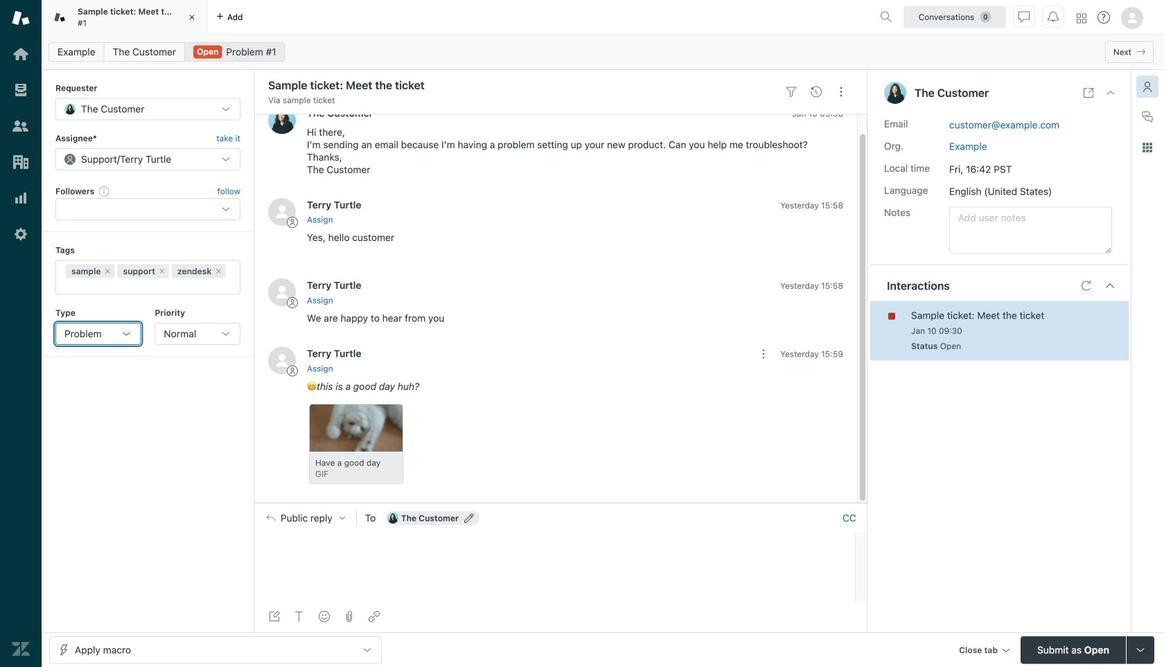 Task type: locate. For each thing, give the bounding box(es) containing it.
0 horizontal spatial remove image
[[158, 267, 166, 276]]

insert emojis image
[[319, 611, 330, 622]]

2 avatar image from the top
[[268, 198, 296, 226]]

Yesterday 15:58 text field
[[781, 201, 844, 210]]

avatar image for yesterday 15:59 text box
[[268, 347, 296, 375]]

4 avatar image from the top
[[268, 347, 296, 375]]

secondary element
[[42, 38, 1164, 66]]

3 avatar image from the top
[[268, 279, 296, 307]]

button displays agent's chat status as invisible. image
[[1019, 11, 1030, 23]]

avatar image
[[268, 106, 296, 134], [268, 198, 296, 226], [268, 279, 296, 307], [268, 347, 296, 375]]

zendesk products image
[[1077, 14, 1087, 23]]

apps image
[[1142, 142, 1153, 153]]

1 horizontal spatial remove image
[[214, 267, 223, 276]]

format text image
[[294, 611, 305, 622]]

additional actions image
[[758, 349, 769, 360]]

tab
[[42, 0, 208, 35]]

close image
[[1106, 87, 1117, 98]]

tabs tab list
[[42, 0, 875, 35]]

get help image
[[1098, 11, 1110, 24]]

notifications image
[[1048, 11, 1059, 23]]

add attachment image
[[344, 611, 355, 622]]

displays possible ticket submission types image
[[1135, 645, 1146, 656]]

customer context image
[[1142, 81, 1153, 92]]

avatar image for yesterday 15:58 text field
[[268, 198, 296, 226]]

remove image
[[158, 267, 166, 276], [214, 267, 223, 276]]

edit user image
[[464, 514, 474, 523]]

reporting image
[[12, 189, 30, 207]]

organizations image
[[12, 153, 30, 171]]



Task type: vqa. For each thing, say whether or not it's contained in the screenshot.
2nd Remove image from the left
yes



Task type: describe. For each thing, give the bounding box(es) containing it.
customers image
[[12, 117, 30, 135]]

Jan 10 09:30 text field
[[911, 326, 963, 336]]

Yesterday 15:58 text field
[[781, 281, 844, 291]]

close image
[[185, 10, 199, 24]]

avatar image for yesterday 15:58 text box in the top of the page
[[268, 279, 296, 307]]

customer@example.com image
[[387, 513, 398, 524]]

get started image
[[12, 45, 30, 63]]

conversationlabel log
[[254, 95, 868, 503]]

main element
[[0, 0, 42, 668]]

add link (cmd k) image
[[369, 611, 380, 622]]

1 avatar image from the top
[[268, 106, 296, 134]]

events image
[[811, 86, 822, 98]]

user image
[[884, 82, 907, 104]]

draft mode image
[[269, 611, 280, 622]]

hide composer image
[[556, 498, 567, 509]]

info on adding followers image
[[99, 186, 110, 197]]

zendesk support image
[[12, 9, 30, 27]]

views image
[[12, 81, 30, 99]]

admin image
[[12, 225, 30, 243]]

Subject field
[[265, 77, 776, 94]]

zendesk image
[[12, 640, 30, 658]]

view more details image
[[1083, 87, 1094, 98]]

Jan 10 09:30 text field
[[792, 109, 844, 118]]

filter image
[[786, 86, 797, 98]]

remove image
[[104, 267, 112, 276]]

ticket actions image
[[836, 86, 847, 98]]

1 remove image from the left
[[158, 267, 166, 276]]

2 remove image from the left
[[214, 267, 223, 276]]

have a good day.gif image
[[310, 405, 404, 452]]

Yesterday 15:59 text field
[[781, 349, 844, 359]]

Add user notes text field
[[950, 207, 1113, 254]]



